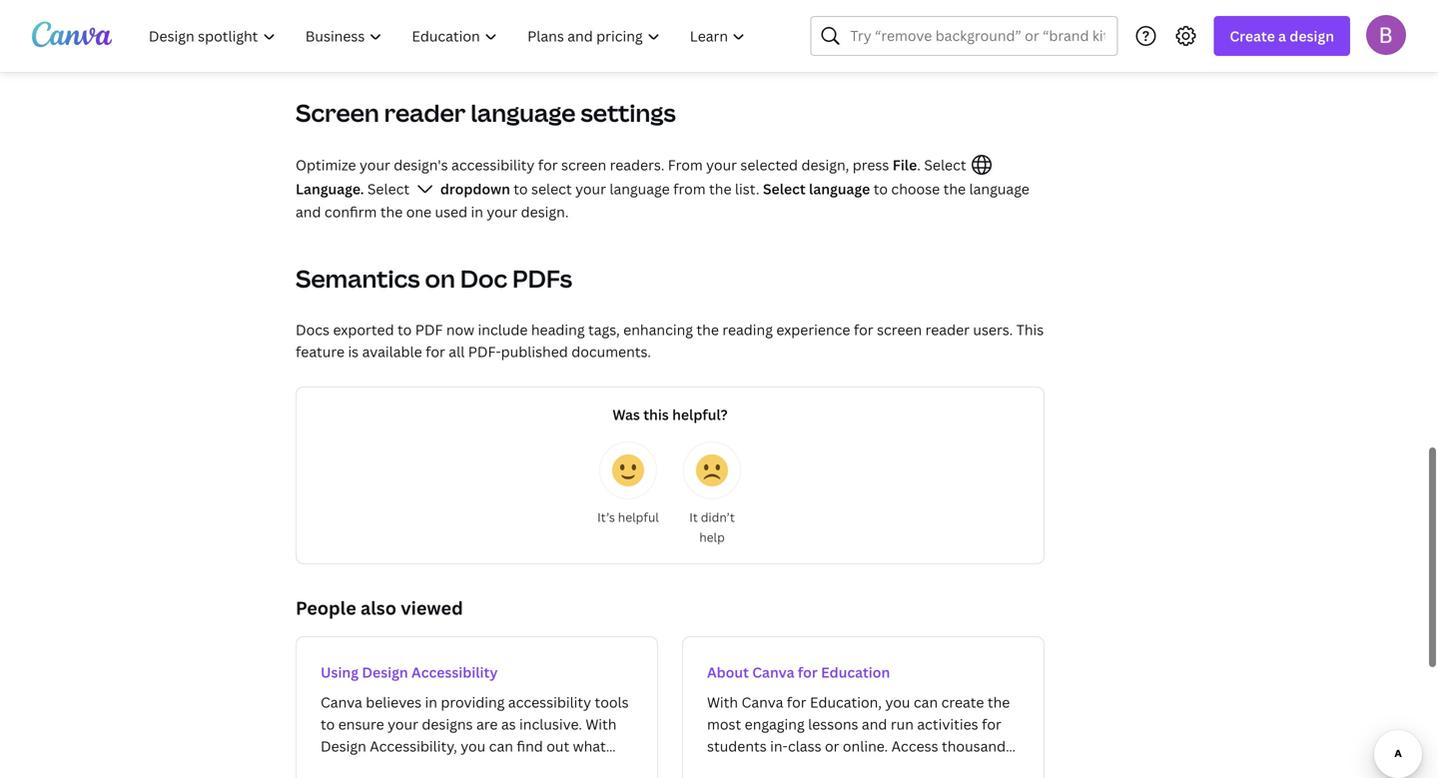 Task type: locate. For each thing, give the bounding box(es) containing it.
helpful
[[618, 509, 659, 525]]

your right select
[[575, 179, 606, 198]]

the left one
[[380, 202, 403, 221]]

on
[[425, 262, 455, 295]]

for
[[538, 155, 558, 174], [854, 320, 874, 339], [426, 342, 445, 361], [798, 663, 818, 682]]

1 vertical spatial screen
[[877, 320, 922, 339]]

for up select
[[538, 155, 558, 174]]

settings
[[581, 96, 676, 129]]

your inside the to choose the language and confirm the one used in your design.
[[487, 202, 518, 221]]

to down "press"
[[874, 179, 888, 198]]

confirm
[[324, 202, 377, 221]]

to select your language from the list. select language
[[514, 179, 870, 198]]

to choose the language and confirm the one used in your design.
[[296, 179, 1030, 221]]

design's
[[394, 155, 448, 174]]

file
[[893, 155, 917, 174]]

2 horizontal spatial select
[[924, 155, 966, 174]]

people also viewed
[[296, 596, 463, 620]]

screen inside 'docs exported to pdf now include heading tags, enhancing the reading experience for screen reader users. this feature is available for all pdf-published documents.'
[[877, 320, 922, 339]]

select up one
[[367, 179, 413, 198]]

one
[[406, 202, 432, 221]]

screen up select
[[561, 155, 606, 174]]

from
[[673, 179, 706, 198]]

0 horizontal spatial reader
[[384, 96, 466, 129]]

1 vertical spatial reader
[[925, 320, 970, 339]]

help
[[699, 529, 725, 545]]

pdf
[[415, 320, 443, 339]]

screen
[[561, 155, 606, 174], [877, 320, 922, 339]]

bob builder image
[[1366, 15, 1406, 55]]

your right in
[[487, 202, 518, 221]]

language right choose
[[969, 179, 1030, 198]]

create
[[1230, 26, 1275, 45]]

to left pdf
[[397, 320, 412, 339]]

used
[[435, 202, 468, 221]]

it
[[689, 509, 698, 525]]

tags,
[[588, 320, 620, 339]]

for right the canva
[[798, 663, 818, 682]]

the right choose
[[943, 179, 966, 198]]

to
[[514, 179, 528, 198], [874, 179, 888, 198], [397, 320, 412, 339]]

experience
[[776, 320, 850, 339]]

optimize your design's accessibility for screen readers. from your selected design, press file . select
[[296, 155, 970, 174]]

language.
[[296, 179, 367, 198]]

1 horizontal spatial to
[[514, 179, 528, 198]]

the
[[709, 179, 732, 198], [943, 179, 966, 198], [380, 202, 403, 221], [697, 320, 719, 339]]

language
[[471, 96, 576, 129], [610, 179, 670, 198], [809, 179, 870, 198], [969, 179, 1030, 198]]

0 vertical spatial reader
[[384, 96, 466, 129]]

select right .
[[924, 155, 966, 174]]

users.
[[973, 320, 1013, 339]]

0 vertical spatial screen
[[561, 155, 606, 174]]

doc
[[460, 262, 507, 295]]

to inside the to choose the language and confirm the one used in your design.
[[874, 179, 888, 198]]

was this helpful?
[[613, 405, 728, 424]]

1 horizontal spatial reader
[[925, 320, 970, 339]]

now
[[446, 320, 475, 339]]

didn't
[[701, 509, 735, 525]]

using design accessibility link
[[296, 636, 658, 778]]

the left reading
[[697, 320, 719, 339]]

it's helpful
[[597, 509, 659, 525]]

and
[[296, 202, 321, 221]]

reading
[[722, 320, 773, 339]]

select
[[924, 155, 966, 174], [367, 179, 413, 198], [763, 179, 806, 198]]

language down readers. on the left top
[[610, 179, 670, 198]]

reader up design's
[[384, 96, 466, 129]]

to left select
[[514, 179, 528, 198]]

0 horizontal spatial select
[[367, 179, 413, 198]]

screen right experience
[[877, 320, 922, 339]]

about canva for education
[[707, 663, 890, 682]]

select
[[531, 179, 572, 198]]

1 horizontal spatial screen
[[877, 320, 922, 339]]

2 horizontal spatial to
[[874, 179, 888, 198]]

dropdown
[[437, 179, 514, 198]]

enhancing
[[623, 320, 693, 339]]

create a design button
[[1214, 16, 1350, 56]]

reader
[[384, 96, 466, 129], [925, 320, 970, 339]]

accessibility
[[451, 155, 535, 174]]

top level navigation element
[[136, 16, 762, 56]]

pdfs
[[512, 262, 572, 295]]

about canva for education link
[[682, 636, 1045, 778]]

it's
[[597, 509, 615, 525]]

select down the selected
[[763, 179, 806, 198]]

docs
[[296, 320, 330, 339]]

your
[[360, 155, 390, 174], [706, 155, 737, 174], [575, 179, 606, 198], [487, 202, 518, 221]]

using design accessibility
[[321, 663, 498, 682]]

reader left users.
[[925, 320, 970, 339]]

for right experience
[[854, 320, 874, 339]]

accessibility
[[412, 663, 498, 682]]

0 horizontal spatial to
[[397, 320, 412, 339]]



Task type: vqa. For each thing, say whether or not it's contained in the screenshot.
THE NOTES DROPDOWN BUTTON
no



Task type: describe. For each thing, give the bounding box(es) containing it.
using
[[321, 663, 359, 682]]

reader inside 'docs exported to pdf now include heading tags, enhancing the reading experience for screen reader users. this feature is available for all pdf-published documents.'
[[925, 320, 970, 339]]

for inside 'link'
[[798, 663, 818, 682]]

your left design's
[[360, 155, 390, 174]]

list.
[[735, 179, 760, 198]]

from
[[668, 155, 703, 174]]

optimize
[[296, 155, 356, 174]]

in
[[471, 202, 483, 221]]

to for select
[[514, 179, 528, 198]]

language inside the to choose the language and confirm the one used in your design.
[[969, 179, 1030, 198]]

this
[[643, 405, 669, 424]]

published
[[501, 342, 568, 361]]

design
[[362, 663, 408, 682]]

choose
[[891, 179, 940, 198]]

1 horizontal spatial select
[[763, 179, 806, 198]]

docs exported to pdf now include heading tags, enhancing the reading experience for screen reader users. this feature is available for all pdf-published documents.
[[296, 320, 1044, 361]]

viewed
[[401, 596, 463, 620]]

semantics on doc pdfs
[[296, 262, 572, 295]]

feature
[[296, 342, 345, 361]]

available
[[362, 342, 422, 361]]

heading
[[531, 320, 585, 339]]

😔 image
[[696, 454, 728, 486]]

all
[[449, 342, 465, 361]]

Try "remove background" or "brand kit" search field
[[850, 17, 1105, 55]]

about
[[707, 663, 749, 682]]

this
[[1016, 320, 1044, 339]]

also
[[361, 596, 397, 620]]

press
[[853, 155, 889, 174]]

documents.
[[571, 342, 651, 361]]

exported
[[333, 320, 394, 339]]

selected
[[740, 155, 798, 174]]

canva
[[752, 663, 794, 682]]

for left 'all'
[[426, 342, 445, 361]]

your up list.
[[706, 155, 737, 174]]

a
[[1278, 26, 1286, 45]]

🙂 image
[[612, 454, 644, 486]]

.
[[917, 155, 921, 174]]

language up accessibility
[[471, 96, 576, 129]]

screen
[[296, 96, 379, 129]]

to for choose
[[874, 179, 888, 198]]

is
[[348, 342, 359, 361]]

0 horizontal spatial screen
[[561, 155, 606, 174]]

the left list.
[[709, 179, 732, 198]]

design
[[1290, 26, 1334, 45]]

design.
[[521, 202, 569, 221]]

screen reader language settings
[[296, 96, 676, 129]]

design,
[[801, 155, 849, 174]]

education
[[821, 663, 890, 682]]

to inside 'docs exported to pdf now include heading tags, enhancing the reading experience for screen reader users. this feature is available for all pdf-published documents.'
[[397, 320, 412, 339]]

was
[[613, 405, 640, 424]]

readers.
[[610, 155, 665, 174]]

include
[[478, 320, 528, 339]]

create a design
[[1230, 26, 1334, 45]]

people
[[296, 596, 356, 620]]

pdf-
[[468, 342, 501, 361]]

language down the design, in the top of the page
[[809, 179, 870, 198]]

the inside 'docs exported to pdf now include heading tags, enhancing the reading experience for screen reader users. this feature is available for all pdf-published documents.'
[[697, 320, 719, 339]]

semantics
[[296, 262, 420, 295]]

it didn't help
[[689, 509, 735, 545]]

helpful?
[[672, 405, 728, 424]]



